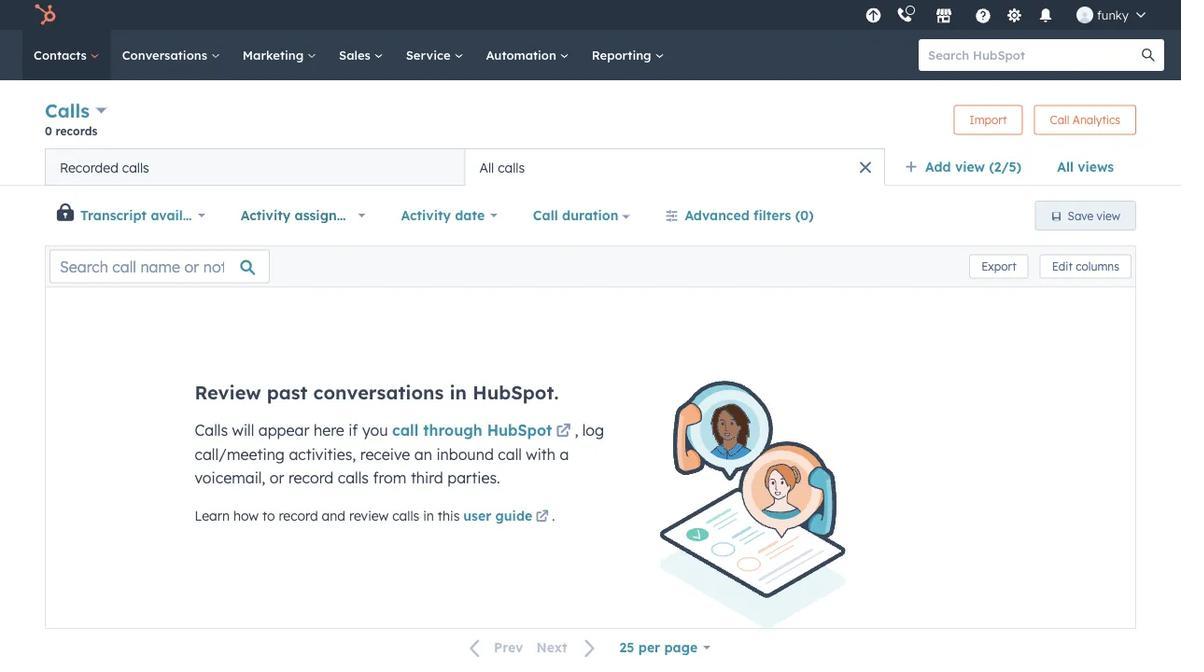 Task type: vqa. For each thing, say whether or not it's contained in the screenshot.
from
yes



Task type: locate. For each thing, give the bounding box(es) containing it.
calls left from
[[338, 469, 369, 487]]

will
[[232, 421, 254, 440]]

1 vertical spatial call
[[533, 207, 558, 224]]

1 horizontal spatial call
[[1050, 113, 1070, 127]]

all calls
[[480, 159, 525, 176]]

user guide link
[[463, 507, 552, 529]]

0 horizontal spatial call
[[392, 421, 419, 440]]

0 horizontal spatial to
[[262, 508, 275, 524]]

(0)
[[795, 207, 814, 224]]

0 horizontal spatial calls
[[45, 99, 90, 122]]

2 link opens in a new window image from the top
[[536, 511, 549, 524]]

calls inside popup button
[[45, 99, 90, 122]]

0 horizontal spatial call
[[533, 207, 558, 224]]

activity left date at left
[[401, 207, 451, 224]]

2 all from the left
[[480, 159, 494, 176]]

link opens in a new window image
[[536, 507, 549, 529], [536, 511, 549, 524]]

add view (2/5)
[[925, 159, 1022, 175]]

0 vertical spatial in
[[450, 381, 467, 404]]

1 vertical spatial calls
[[195, 421, 228, 440]]

import
[[970, 113, 1007, 127]]

funky menu
[[860, 0, 1159, 30]]

funky
[[1097, 7, 1129, 22]]

calls for calls will appear here if you
[[195, 421, 228, 440]]

conversations
[[313, 381, 444, 404]]

third
[[411, 469, 443, 487]]

calls left the will
[[195, 421, 228, 440]]

hubspot link
[[22, 4, 70, 26]]

to for assigned
[[357, 207, 370, 224]]

calls up 'activity date' popup button
[[498, 159, 525, 176]]

0 horizontal spatial in
[[423, 508, 434, 524]]

calls up the 0 records
[[45, 99, 90, 122]]

to right how
[[262, 508, 275, 524]]

2 link opens in a new window image from the top
[[556, 425, 571, 440]]

receive
[[360, 445, 410, 464]]

edit
[[1052, 260, 1073, 274]]

0 vertical spatial call
[[392, 421, 419, 440]]

review
[[195, 381, 261, 404]]

1 activity from the left
[[241, 207, 291, 224]]

records
[[56, 124, 97, 138]]

0 records
[[45, 124, 97, 138]]

call duration button
[[521, 197, 642, 234]]

duration
[[562, 207, 619, 224]]

calling icon button
[[889, 3, 921, 27]]

0 vertical spatial to
[[357, 207, 370, 224]]

(2/5)
[[989, 159, 1022, 175]]

1 vertical spatial call
[[498, 445, 522, 464]]

user guide
[[463, 508, 532, 524]]

call through hubspot link
[[392, 421, 575, 444]]

service link
[[395, 30, 475, 80]]

and
[[322, 508, 346, 524]]

1 vertical spatial to
[[262, 508, 275, 524]]

funky town image
[[1077, 7, 1093, 23]]

1 horizontal spatial all
[[1057, 159, 1074, 175]]

review
[[349, 508, 389, 524]]

edit columns
[[1052, 260, 1120, 274]]

calls
[[122, 159, 149, 176], [498, 159, 525, 176], [338, 469, 369, 487], [392, 508, 420, 524]]

0 horizontal spatial activity
[[241, 207, 291, 224]]

marketing link
[[231, 30, 328, 80]]

filters
[[754, 207, 791, 224]]

view right save
[[1097, 209, 1121, 223]]

call down hubspot
[[498, 445, 522, 464]]

add
[[925, 159, 951, 175]]

calls
[[45, 99, 90, 122], [195, 421, 228, 440]]

save view button
[[1035, 201, 1136, 231]]

recorded calls button
[[45, 148, 465, 186]]

call up an
[[392, 421, 419, 440]]

0
[[45, 124, 52, 138]]

to
[[357, 207, 370, 224], [262, 508, 275, 524]]

review past conversations in hubspot.
[[195, 381, 559, 404]]

0 horizontal spatial all
[[480, 159, 494, 176]]

through
[[423, 421, 483, 440]]

view for add
[[955, 159, 985, 175]]

call left duration
[[533, 207, 558, 224]]

to right assigned
[[357, 207, 370, 224]]

activities,
[[289, 445, 356, 464]]

1 horizontal spatial activity
[[401, 207, 451, 224]]

0 vertical spatial view
[[955, 159, 985, 175]]

search image
[[1142, 49, 1155, 62]]

0 horizontal spatial view
[[955, 159, 985, 175]]

transcript available button
[[76, 197, 217, 234]]

view right add
[[955, 159, 985, 175]]

hubspot image
[[34, 4, 56, 26]]

1 horizontal spatial in
[[450, 381, 467, 404]]

1 horizontal spatial view
[[1097, 209, 1121, 223]]

how
[[233, 508, 259, 524]]

view for save
[[1097, 209, 1121, 223]]

next button
[[530, 636, 608, 661]]

all up date at left
[[480, 159, 494, 176]]

hubspot
[[487, 421, 552, 440]]

1 horizontal spatial call
[[498, 445, 522, 464]]

contacts
[[34, 47, 90, 63]]

1 horizontal spatial to
[[357, 207, 370, 224]]

hubspot.
[[473, 381, 559, 404]]

1 horizontal spatial calls
[[195, 421, 228, 440]]

view inside button
[[1097, 209, 1121, 223]]

prev button
[[459, 636, 530, 661]]

Search call name or notes search field
[[49, 250, 270, 283]]

edit columns button
[[1040, 254, 1132, 279]]

sales
[[339, 47, 374, 63]]

all inside button
[[480, 159, 494, 176]]

to inside 'popup button'
[[357, 207, 370, 224]]

link opens in a new window image
[[556, 421, 571, 444], [556, 425, 571, 440]]

record left and
[[279, 508, 318, 524]]

call left analytics
[[1050, 113, 1070, 127]]

record
[[289, 469, 334, 487], [279, 508, 318, 524]]

calls banner
[[45, 97, 1136, 148]]

1 link opens in a new window image from the top
[[556, 421, 571, 444]]

0 vertical spatial call
[[1050, 113, 1070, 127]]

search button
[[1133, 39, 1164, 71]]

0 vertical spatial record
[[289, 469, 334, 487]]

activity down recorded calls button
[[241, 207, 291, 224]]

call inside button
[[533, 207, 558, 224]]

calls right the 'recorded' on the top of page
[[122, 159, 149, 176]]

activity assigned to
[[241, 207, 370, 224]]

date
[[455, 207, 485, 224]]

all
[[1057, 159, 1074, 175], [480, 159, 494, 176]]

link opens in a new window image inside user guide link
[[536, 511, 549, 524]]

calls inside , log call/meeting activities, receive an inbound call with a voicemail, or record calls from third parties.
[[338, 469, 369, 487]]

all calls button
[[465, 148, 885, 186]]

,
[[575, 421, 578, 440]]

activity for activity date
[[401, 207, 451, 224]]

1 vertical spatial view
[[1097, 209, 1121, 223]]

activity
[[241, 207, 291, 224], [401, 207, 451, 224]]

call for call analytics
[[1050, 113, 1070, 127]]

0 vertical spatial calls
[[45, 99, 90, 122]]

marketplaces button
[[924, 0, 964, 30]]

activity inside popup button
[[401, 207, 451, 224]]

in up through
[[450, 381, 467, 404]]

1 all from the left
[[1057, 159, 1074, 175]]

all left views
[[1057, 159, 1074, 175]]

, log call/meeting activities, receive an inbound call with a voicemail, or record calls from third parties.
[[195, 421, 604, 487]]

call inside banner
[[1050, 113, 1070, 127]]

call
[[1050, 113, 1070, 127], [533, 207, 558, 224]]

sales link
[[328, 30, 395, 80]]

view inside popup button
[[955, 159, 985, 175]]

in left this
[[423, 508, 434, 524]]

in
[[450, 381, 467, 404], [423, 508, 434, 524]]

activity inside 'popup button'
[[241, 207, 291, 224]]

pagination navigation
[[459, 636, 608, 661]]

activity assigned to button
[[229, 197, 378, 234]]

record down the activities, at the bottom left of the page
[[289, 469, 334, 487]]

2 activity from the left
[[401, 207, 451, 224]]

guide
[[495, 508, 532, 524]]



Task type: describe. For each thing, give the bounding box(es) containing it.
1 link opens in a new window image from the top
[[536, 507, 549, 529]]

here
[[314, 421, 344, 440]]

all views
[[1057, 159, 1114, 175]]

reporting
[[592, 47, 655, 63]]

next
[[536, 640, 567, 656]]

Search HubSpot search field
[[919, 39, 1148, 71]]

views
[[1078, 159, 1114, 175]]

assigned
[[295, 207, 353, 224]]

if
[[349, 421, 358, 440]]

you
[[362, 421, 388, 440]]

past
[[267, 381, 308, 404]]

activity date
[[401, 207, 485, 224]]

help button
[[967, 0, 999, 30]]

page
[[664, 640, 698, 656]]

call duration
[[533, 207, 619, 224]]

calls inside button
[[122, 159, 149, 176]]

call inside , log call/meeting activities, receive an inbound call with a voicemail, or record calls from third parties.
[[498, 445, 522, 464]]

calls will appear here if you
[[195, 421, 392, 440]]

export
[[982, 260, 1017, 274]]

with
[[526, 445, 556, 464]]

marketing
[[243, 47, 307, 63]]

parties.
[[447, 469, 500, 487]]

call analytics link
[[1034, 105, 1136, 135]]

analytics
[[1073, 113, 1121, 127]]

prev
[[494, 640, 523, 656]]

add view (2/5) button
[[893, 148, 1045, 186]]

advanced
[[685, 207, 750, 224]]

calls for calls
[[45, 99, 90, 122]]

recorded
[[60, 159, 118, 176]]

per
[[639, 640, 660, 656]]

call for call duration
[[533, 207, 558, 224]]

log
[[583, 421, 604, 440]]

advanced filters (0) button
[[653, 197, 826, 234]]

25 per page
[[620, 640, 698, 656]]

automation
[[486, 47, 560, 63]]

link opens in a new window image inside call through hubspot link
[[556, 425, 571, 440]]

upgrade image
[[865, 8, 882, 25]]

appear
[[258, 421, 310, 440]]

activity for activity assigned to
[[241, 207, 291, 224]]

all views link
[[1045, 148, 1126, 186]]

25 per page button
[[608, 629, 723, 667]]

to for how
[[262, 508, 275, 524]]

transcript
[[80, 207, 147, 224]]

.
[[552, 508, 555, 524]]

service
[[406, 47, 454, 63]]

an
[[414, 445, 432, 464]]

call analytics
[[1050, 113, 1121, 127]]

notifications button
[[1030, 0, 1062, 30]]

voicemail,
[[195, 469, 266, 487]]

calls right review
[[392, 508, 420, 524]]

25
[[620, 640, 635, 656]]

calls button
[[45, 97, 107, 124]]

notifications image
[[1037, 8, 1054, 25]]

call through hubspot
[[392, 421, 552, 440]]

record inside , log call/meeting activities, receive an inbound call with a voicemail, or record calls from third parties.
[[289, 469, 334, 487]]

conversations
[[122, 47, 211, 63]]

settings image
[[1006, 8, 1023, 25]]

import button
[[954, 105, 1023, 135]]

1 vertical spatial in
[[423, 508, 434, 524]]

all for all calls
[[480, 159, 494, 176]]

marketplaces image
[[936, 8, 952, 25]]

available
[[151, 207, 211, 224]]

learn how to record and review calls in this
[[195, 508, 463, 524]]

recorded calls
[[60, 159, 149, 176]]

save view
[[1068, 209, 1121, 223]]

or
[[270, 469, 284, 487]]

export button
[[969, 254, 1029, 279]]

contacts link
[[22, 30, 111, 80]]

upgrade link
[[862, 5, 885, 25]]

all for all views
[[1057, 159, 1074, 175]]

activity date button
[[389, 197, 510, 234]]

columns
[[1076, 260, 1120, 274]]

conversations link
[[111, 30, 231, 80]]

advanced filters (0)
[[685, 207, 814, 224]]

call/meeting
[[195, 445, 285, 464]]

1 vertical spatial record
[[279, 508, 318, 524]]

help image
[[975, 8, 992, 25]]

from
[[373, 469, 407, 487]]

funky button
[[1065, 0, 1157, 30]]

calling icon image
[[896, 7, 913, 24]]

reporting link
[[581, 30, 676, 80]]

user
[[463, 508, 491, 524]]

settings link
[[1003, 5, 1026, 25]]

calls inside button
[[498, 159, 525, 176]]

transcript available
[[80, 207, 211, 224]]



